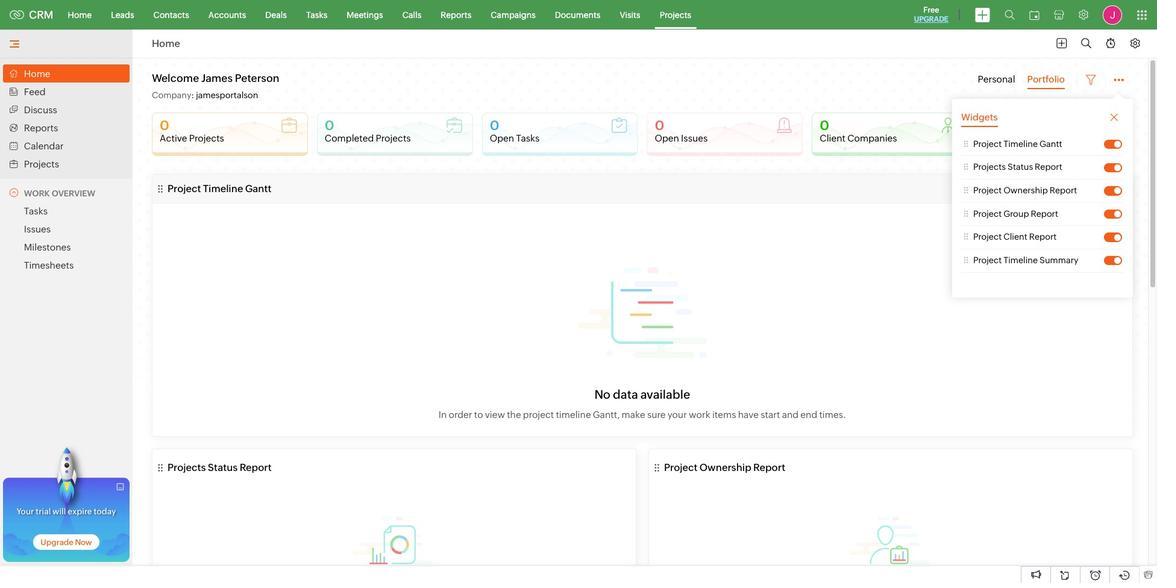Task type: vqa. For each thing, say whether or not it's contained in the screenshot.
Reports link
yes



Task type: locate. For each thing, give the bounding box(es) containing it.
leads
[[111, 10, 134, 20]]

tasks link
[[297, 0, 337, 29]]

visits link
[[611, 0, 650, 29]]

profile element
[[1096, 0, 1130, 29]]

calendar image
[[1030, 10, 1040, 20]]

free
[[924, 5, 940, 14]]

documents
[[555, 10, 601, 20]]

reports
[[441, 10, 472, 20]]

upgrade
[[915, 15, 949, 24]]

meetings link
[[337, 0, 393, 29]]

campaigns
[[491, 10, 536, 20]]

profile image
[[1103, 5, 1123, 24]]

create menu image
[[976, 8, 991, 22]]

accounts
[[209, 10, 246, 20]]

create menu element
[[968, 0, 998, 29]]

projects link
[[650, 0, 701, 29]]

contacts link
[[144, 0, 199, 29]]

home link
[[58, 0, 101, 29]]



Task type: describe. For each thing, give the bounding box(es) containing it.
meetings
[[347, 10, 383, 20]]

deals
[[266, 10, 287, 20]]

calls
[[403, 10, 422, 20]]

calls link
[[393, 0, 431, 29]]

reports link
[[431, 0, 481, 29]]

campaigns link
[[481, 0, 546, 29]]

free upgrade
[[915, 5, 949, 24]]

documents link
[[546, 0, 611, 29]]

crm link
[[10, 8, 53, 21]]

search image
[[1005, 10, 1015, 20]]

contacts
[[154, 10, 189, 20]]

projects
[[660, 10, 692, 20]]

search element
[[998, 0, 1023, 30]]

deals link
[[256, 0, 297, 29]]

accounts link
[[199, 0, 256, 29]]

crm
[[29, 8, 53, 21]]

home
[[68, 10, 92, 20]]

leads link
[[101, 0, 144, 29]]

visits
[[620, 10, 641, 20]]

tasks
[[306, 10, 328, 20]]



